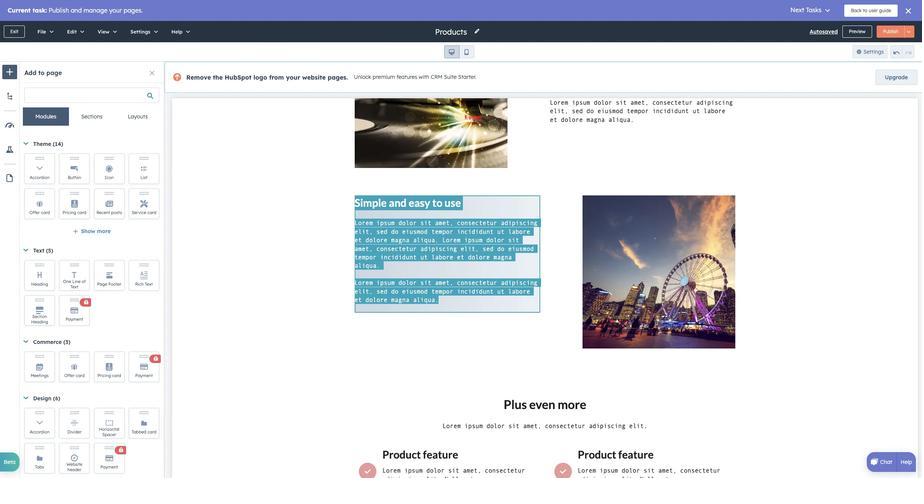 Task type: locate. For each thing, give the bounding box(es) containing it.
view
[[98, 29, 110, 35]]

modules
[[35, 113, 56, 120]]

features
[[397, 74, 417, 81]]

None field
[[435, 26, 470, 37]]

1 horizontal spatial settings
[[864, 48, 884, 55]]

1 vertical spatial settings
[[864, 48, 884, 55]]

pages.
[[328, 74, 348, 81]]

tab list
[[23, 107, 161, 126]]

chat
[[881, 459, 893, 466]]

0 vertical spatial settings button
[[122, 21, 163, 42]]

1 horizontal spatial settings button
[[853, 45, 888, 58]]

group down publish 'group'
[[891, 45, 915, 58]]

layouts
[[128, 113, 148, 120]]

page
[[46, 69, 62, 77]]

publish button
[[877, 26, 905, 38]]

group up starter. at the top
[[444, 45, 474, 58]]

help button
[[163, 21, 196, 42]]

add to page
[[24, 69, 62, 77]]

view button
[[90, 21, 122, 42]]

unlock
[[354, 74, 371, 81]]

0 vertical spatial help
[[171, 29, 183, 35]]

0 horizontal spatial settings
[[130, 29, 150, 35]]

0 horizontal spatial help
[[171, 29, 183, 35]]

tab list containing modules
[[23, 107, 161, 126]]

1 horizontal spatial group
[[891, 45, 915, 58]]

help
[[171, 29, 183, 35], [901, 459, 913, 466]]

the
[[213, 74, 223, 81]]

close image
[[150, 71, 154, 75]]

0 horizontal spatial group
[[444, 45, 474, 58]]

sections
[[81, 113, 103, 120]]

settings right "view" button
[[130, 29, 150, 35]]

with
[[419, 74, 429, 81]]

1 horizontal spatial help
[[901, 459, 913, 466]]

group
[[444, 45, 474, 58], [891, 45, 915, 58]]

settings
[[130, 29, 150, 35], [864, 48, 884, 55]]

tab panel
[[23, 126, 161, 138]]

beta button
[[0, 453, 19, 472]]

settings down preview button
[[864, 48, 884, 55]]

2 group from the left
[[891, 45, 915, 58]]

crm
[[431, 74, 443, 81]]

0 vertical spatial settings
[[130, 29, 150, 35]]

settings button
[[122, 21, 163, 42], [853, 45, 888, 58]]

file
[[37, 29, 46, 35]]

edit button
[[59, 21, 90, 42]]

autosaved button
[[810, 27, 838, 36]]

0 horizontal spatial settings button
[[122, 21, 163, 42]]

help inside button
[[171, 29, 183, 35]]

publish
[[883, 29, 899, 34]]

autosaved
[[810, 28, 838, 35]]

starter.
[[458, 74, 476, 81]]

layouts link
[[115, 107, 161, 126]]



Task type: describe. For each thing, give the bounding box(es) containing it.
Search search field
[[24, 88, 159, 103]]

website
[[302, 74, 326, 81]]

your
[[286, 74, 300, 81]]

hubspot
[[225, 74, 252, 81]]

logo
[[254, 74, 267, 81]]

exit link
[[4, 26, 25, 38]]

modules link
[[23, 107, 69, 126]]

beta
[[4, 459, 16, 466]]

exit
[[10, 29, 18, 34]]

upgrade
[[885, 74, 908, 81]]

remove the hubspot logo from your website pages.
[[186, 74, 348, 81]]

unlock premium features with crm suite starter.
[[354, 74, 476, 81]]

premium
[[373, 74, 395, 81]]

from
[[269, 74, 284, 81]]

add
[[24, 69, 36, 77]]

publish group
[[877, 26, 915, 38]]

preview button
[[843, 26, 872, 38]]

upgrade link
[[876, 70, 918, 85]]

to
[[38, 69, 45, 77]]

1 vertical spatial help
[[901, 459, 913, 466]]

edit
[[67, 29, 77, 35]]

remove
[[186, 74, 211, 81]]

suite
[[444, 74, 457, 81]]

sections link
[[69, 107, 115, 126]]

file button
[[29, 21, 59, 42]]

1 vertical spatial settings button
[[853, 45, 888, 58]]

1 group from the left
[[444, 45, 474, 58]]

preview
[[849, 29, 866, 34]]



Task type: vqa. For each thing, say whether or not it's contained in the screenshot.
Help to the bottom
yes



